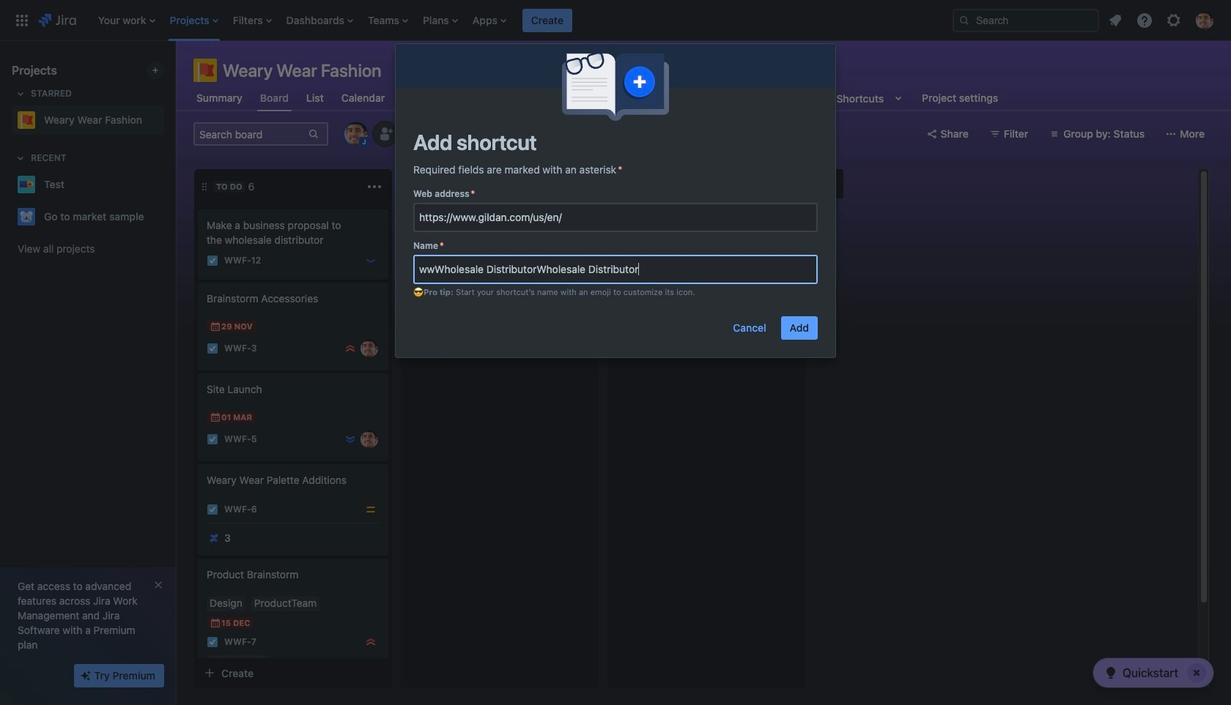 Task type: describe. For each thing, give the bounding box(es) containing it.
3 list item from the left
[[229, 0, 276, 41]]

close premium upgrade banner image
[[152, 580, 164, 591]]

2 task image from the top
[[207, 434, 218, 446]]

1 list item from the left
[[94, 0, 159, 41]]

highest image
[[365, 637, 377, 649]]

0 vertical spatial james peterson image
[[567, 308, 585, 325]]

show subtasks image
[[243, 657, 260, 675]]

Search board text field
[[195, 124, 306, 144]]

create column image
[[820, 175, 838, 193]]

8 list item from the left
[[522, 0, 572, 41]]

collapse recent projects image
[[12, 149, 29, 167]]

6 list item from the left
[[418, 0, 462, 41]]

collapse starred projects image
[[12, 85, 29, 103]]

primary element
[[9, 0, 941, 41]]

lowest image
[[344, 434, 356, 446]]

Search field
[[953, 8, 1099, 32]]

james peterson image
[[361, 340, 378, 358]]

0 horizontal spatial list
[[91, 0, 941, 41]]

4 list item from the left
[[282, 0, 358, 41]]



Task type: vqa. For each thing, say whether or not it's contained in the screenshot.
Collapse Recent projects image
yes



Task type: locate. For each thing, give the bounding box(es) containing it.
5 list item from the left
[[363, 0, 413, 41]]

james peterson image right lowest image
[[361, 431, 378, 448]]

jira image
[[38, 11, 76, 29], [38, 11, 76, 29]]

7 list item from the left
[[468, 0, 511, 41]]

3 task image from the top
[[207, 504, 218, 516]]

list item
[[94, 0, 159, 41], [165, 0, 223, 41], [229, 0, 276, 41], [282, 0, 358, 41], [363, 0, 413, 41], [418, 0, 462, 41], [468, 0, 511, 41], [522, 0, 572, 41]]

james peterson image
[[567, 308, 585, 325], [361, 431, 378, 448]]

task image
[[207, 255, 218, 267], [207, 434, 218, 446], [207, 504, 218, 516], [207, 637, 218, 649]]

medium image
[[365, 504, 377, 516]]

due date: 01 march 2024 image
[[210, 412, 221, 424], [210, 412, 221, 424]]

james peterson image down e.g. atlassian website field
[[567, 308, 585, 325]]

task image for low icon
[[207, 255, 218, 267]]

tab list
[[185, 85, 1010, 111]]

1 horizontal spatial list
[[1102, 7, 1222, 33]]

banner
[[0, 0, 1231, 41]]

2 list item from the left
[[165, 0, 223, 41]]

4 task image from the top
[[207, 637, 218, 649]]

highest image
[[344, 343, 356, 355]]

add people image
[[377, 125, 394, 143]]

due date: 29 february 2024 image
[[416, 289, 428, 300], [416, 289, 428, 300]]

task image for the medium image
[[207, 504, 218, 516]]

dialog
[[396, 44, 835, 358]]

low image
[[365, 255, 377, 267]]

0 horizontal spatial james peterson image
[[361, 431, 378, 448]]

None search field
[[953, 8, 1099, 32]]

task image for highest icon
[[207, 637, 218, 649]]

e.g. http://www.atlassian.com url field
[[415, 204, 816, 231]]

1 horizontal spatial james peterson image
[[567, 308, 585, 325]]

check image
[[1102, 665, 1120, 682]]

1 vertical spatial james peterson image
[[361, 431, 378, 448]]

1 task image from the top
[[207, 255, 218, 267]]

search image
[[959, 14, 970, 26]]

task image
[[207, 343, 218, 355]]

due date: 29 november 2023 image
[[210, 321, 221, 333], [210, 321, 221, 333]]

list
[[91, 0, 941, 41], [1102, 7, 1222, 33]]

dismiss quickstart image
[[1185, 662, 1208, 685]]

e.g. Atlassian website field
[[415, 256, 816, 283]]

due date: 15 december 2023 image
[[210, 618, 221, 630], [210, 618, 221, 630]]



